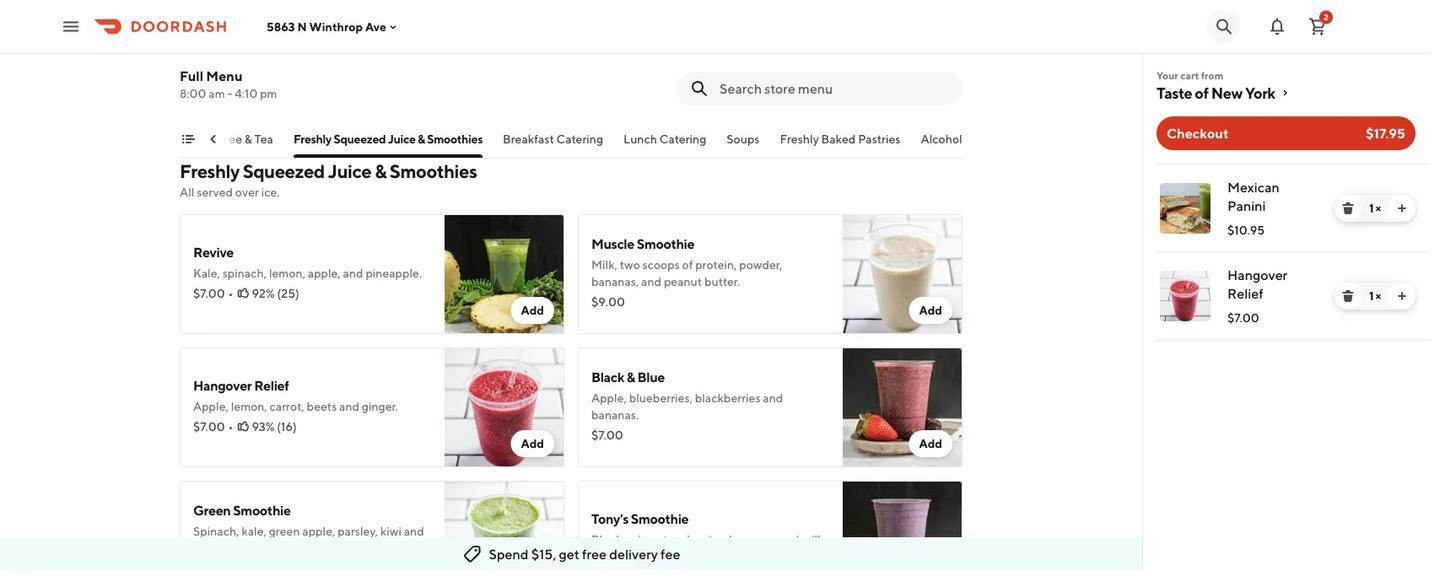 Task type: vqa. For each thing, say whether or not it's contained in the screenshot.
checkout
yes



Task type: describe. For each thing, give the bounding box(es) containing it.
delivery
[[609, 546, 658, 562]]

1 × for hangover relief
[[1369, 289, 1381, 303]]

black
[[592, 369, 624, 385]]

and inside revive kale, spinach, lemon, apple, and pineapple.
[[343, 266, 363, 280]]

taste of new york
[[1157, 84, 1276, 102]]

92%
[[252, 286, 275, 300]]

(16)
[[277, 420, 297, 434]]

$7.00 down "kale,"
[[193, 286, 225, 300]]

spinach,
[[223, 266, 267, 280]]

5863 n winthrop ave button
[[267, 20, 400, 34]]

add button for muscle smoothie
[[909, 297, 953, 324]]

lunch
[[624, 132, 658, 146]]

squeezed for freshly squeezed juice & smoothies all served over ice.
[[243, 160, 325, 182]]

menu
[[206, 68, 243, 84]]

from
[[1201, 69, 1224, 81]]

freshly for freshly squeezed juice & smoothies
[[294, 132, 332, 146]]

(25)
[[277, 286, 299, 300]]

2 button
[[1301, 10, 1335, 43]]

$9.00
[[592, 295, 625, 309]]

scoops
[[643, 258, 680, 272]]

$7.00 inside black & blue apple, blueberries, blackberries and bananas. $7.00
[[592, 428, 623, 442]]

• for kale,
[[228, 286, 233, 300]]

pastries
[[859, 132, 901, 146]]

scroll menu navigation left image
[[207, 132, 220, 146]]

muscle
[[592, 236, 635, 252]]

butter.
[[705, 275, 740, 289]]

breakfast
[[503, 132, 555, 146]]

all
[[180, 185, 195, 199]]

coffee & tea button
[[206, 131, 274, 158]]

revive
[[193, 244, 234, 260]]

baked
[[822, 132, 856, 146]]

× for hangover relief
[[1376, 289, 1381, 303]]

full
[[180, 68, 203, 84]]

× for mexican panini
[[1376, 201, 1381, 215]]

powder,
[[739, 258, 782, 272]]

$7.00 • for relief
[[193, 420, 233, 434]]

hangover relief apple, lemon, carrot, beets and ginger.
[[193, 378, 398, 413]]

alcohol button
[[921, 131, 963, 158]]

freshly squeezed juice & smoothies
[[294, 132, 483, 146]]

hangover relief
[[1228, 267, 1288, 302]]

powder.
[[234, 541, 277, 555]]

carrot,
[[270, 400, 304, 413]]

93%
[[252, 420, 275, 434]]

remove item from cart image for hangover relief
[[1342, 289, 1355, 303]]

panini
[[1228, 198, 1266, 214]]

& inside freshly squeezed juice & smoothies all served over ice.
[[375, 160, 386, 182]]

ave
[[365, 20, 387, 34]]

add for black & blue
[[919, 437, 943, 451]]

protein,
[[695, 258, 737, 272]]

apple, inside the green smoothie spinach, kale, green apple, parsley, kiwi and protein powder.
[[302, 524, 335, 538]]

blueberries,
[[592, 533, 656, 547]]

Item Search search field
[[720, 79, 949, 98]]

smoothie for tony's smoothie
[[631, 511, 689, 527]]

freshly for freshly squeezed juice & smoothies all served over ice.
[[180, 160, 239, 182]]

remove item from cart image for mexican panini
[[1342, 202, 1355, 215]]

smoothie for green smoothie
[[233, 502, 291, 519]]

relief for hangover relief apple, lemon, carrot, beets and ginger.
[[254, 378, 289, 394]]

spend $15, get free delivery fee
[[489, 546, 681, 562]]

lemon, for hangover
[[231, 400, 267, 413]]

breakfast catering
[[503, 132, 604, 146]]

catering for lunch catering
[[660, 132, 707, 146]]

two
[[620, 258, 640, 272]]

tony's
[[592, 511, 629, 527]]

ginger.
[[362, 400, 398, 413]]

revive image
[[445, 214, 565, 334]]

smoothies for freshly squeezed juice & smoothies all served over ice.
[[390, 160, 477, 182]]

taste
[[1157, 84, 1192, 102]]

green smoothie spinach, kale, green apple, parsley, kiwi and protein powder.
[[193, 502, 424, 555]]

apple, inside hangover relief apple, lemon, carrot, beets and ginger.
[[193, 400, 229, 413]]

apple, inside black & blue apple, blueberries, blackberries and bananas. $7.00
[[592, 391, 627, 405]]

• for relief
[[228, 420, 233, 434]]

coffee
[[206, 132, 243, 146]]

& inside button
[[245, 132, 253, 146]]

pineapple.
[[366, 266, 422, 280]]

milk.
[[802, 533, 827, 547]]

5863 n winthrop ave
[[267, 20, 387, 34]]

am
[[209, 86, 225, 100]]

soups
[[727, 132, 760, 146]]

add one to cart image
[[1396, 202, 1409, 215]]

your cart from
[[1157, 69, 1224, 81]]

2
[[1324, 12, 1329, 22]]

freshly squeezed juice & smoothies all served over ice.
[[180, 160, 477, 199]]

new
[[1211, 84, 1243, 102]]

8:00
[[180, 86, 206, 100]]

and inside muscle smoothie milk, two scoops of protein, powder, bananas, and peanut butter. $9.00
[[641, 275, 662, 289]]

show menu categories image
[[181, 132, 195, 146]]

$7.00 • for kale,
[[193, 286, 233, 300]]

add one to cart image
[[1396, 289, 1409, 303]]

parsley,
[[338, 524, 378, 538]]

milk,
[[592, 258, 618, 272]]

coffee & tea
[[206, 132, 274, 146]]

tea
[[255, 132, 274, 146]]

smoothie for muscle smoothie
[[637, 236, 695, 252]]

1 for mexican panini
[[1369, 201, 1374, 215]]

hangover for hangover relief apple, lemon, carrot, beets and ginger.
[[193, 378, 252, 394]]

blueberries,
[[629, 391, 693, 405]]

juice for freshly squeezed juice & smoothies
[[388, 132, 416, 146]]

soups button
[[727, 131, 760, 158]]

and inside 'tony's smoothie blueberries, strawberries, bananas, and milk. $7.00'
[[779, 533, 799, 547]]

hangover for hangover relief
[[1228, 267, 1288, 283]]

list containing mexican panini
[[1143, 164, 1429, 341]]

smoothies for freshly squeezed juice & smoothies
[[428, 132, 483, 146]]

1 × for mexican panini
[[1369, 201, 1381, 215]]

and inside the green smoothie spinach, kale, green apple, parsley, kiwi and protein powder.
[[404, 524, 424, 538]]

cart
[[1181, 69, 1199, 81]]

muscle smoothie milk, two scoops of protein, powder, bananas, and peanut butter. $9.00
[[592, 236, 782, 309]]

tony's smoothie image
[[843, 481, 963, 571]]

green smoothie image
[[445, 481, 565, 571]]

revive kale, spinach, lemon, apple, and pineapple.
[[193, 244, 422, 280]]

spend
[[489, 546, 529, 562]]

add button for hangover relief
[[511, 430, 554, 457]]

n
[[297, 20, 307, 34]]

spinach,
[[193, 524, 239, 538]]

lemon, for revive
[[269, 266, 305, 280]]

bananas, inside muscle smoothie milk, two scoops of protein, powder, bananas, and peanut butter. $9.00
[[592, 275, 639, 289]]



Task type: locate. For each thing, give the bounding box(es) containing it.
1 horizontal spatial of
[[1195, 84, 1209, 102]]

protein
[[193, 541, 232, 555]]

relief up "carrot,"
[[254, 378, 289, 394]]

smoothies
[[428, 132, 483, 146], [390, 160, 477, 182]]

of down from
[[1195, 84, 1209, 102]]

1
[[1369, 201, 1374, 215], [1369, 289, 1374, 303]]

lunch catering
[[624, 132, 707, 146]]

and right blackberries
[[763, 391, 783, 405]]

and inside hangover relief apple, lemon, carrot, beets and ginger.
[[339, 400, 360, 413]]

green
[[193, 502, 231, 519]]

kiwi
[[380, 524, 402, 538]]

1 1 from the top
[[1369, 201, 1374, 215]]

2 remove item from cart image from the top
[[1342, 289, 1355, 303]]

0 vertical spatial $7.00 •
[[193, 286, 233, 300]]

0 vertical spatial hangover relief image
[[1160, 271, 1211, 321]]

1 × left add one to cart image
[[1369, 289, 1381, 303]]

1 vertical spatial lemon,
[[231, 400, 267, 413]]

0 vertical spatial of
[[1195, 84, 1209, 102]]

0 vertical spatial juice
[[388, 132, 416, 146]]

apple,
[[592, 391, 627, 405], [193, 400, 229, 413]]

mexican
[[1228, 179, 1280, 195]]

1 1 × from the top
[[1369, 201, 1381, 215]]

0 horizontal spatial bananas,
[[592, 275, 639, 289]]

$7.00 inside list
[[1228, 311, 1259, 325]]

served
[[197, 185, 233, 199]]

mexican panini image
[[1160, 183, 1211, 234]]

get
[[559, 546, 580, 562]]

checkout
[[1167, 125, 1229, 141]]

0 vertical spatial ×
[[1376, 201, 1381, 215]]

mexican panini
[[1228, 179, 1280, 214]]

lemon, up 93% on the left bottom of page
[[231, 400, 267, 413]]

1 vertical spatial ×
[[1376, 289, 1381, 303]]

smoothie
[[637, 236, 695, 252], [233, 502, 291, 519], [631, 511, 689, 527]]

0 horizontal spatial hangover
[[193, 378, 252, 394]]

relief for hangover relief
[[1228, 286, 1264, 302]]

$7.00 • down "kale,"
[[193, 286, 233, 300]]

freshly
[[294, 132, 332, 146], [780, 132, 820, 146], [180, 160, 239, 182]]

2 $7.00 • from the top
[[193, 420, 233, 434]]

93% (16)
[[252, 420, 297, 434]]

1 vertical spatial hangover
[[193, 378, 252, 394]]

0 vertical spatial relief
[[1228, 286, 1264, 302]]

1 left add one to cart image
[[1369, 289, 1374, 303]]

breakfast catering button
[[503, 131, 604, 158]]

and left pineapple.
[[343, 266, 363, 280]]

catering
[[557, 132, 604, 146], [660, 132, 707, 146]]

york
[[1245, 84, 1276, 102]]

$7.00 inside 'tony's smoothie blueberries, strawberries, bananas, and milk. $7.00'
[[592, 553, 623, 567]]

$15,
[[531, 546, 556, 562]]

squeezed
[[334, 132, 386, 146], [243, 160, 325, 182]]

1 vertical spatial remove item from cart image
[[1342, 289, 1355, 303]]

catering right breakfast on the top
[[557, 132, 604, 146]]

bananas.
[[592, 408, 639, 422]]

$7.00 left 93% on the left bottom of page
[[193, 420, 225, 434]]

french vanilla
[[193, 30, 278, 46]]

apple, inside revive kale, spinach, lemon, apple, and pineapple.
[[308, 266, 341, 280]]

1 vertical spatial apple,
[[302, 524, 335, 538]]

smoothie inside muscle smoothie milk, two scoops of protein, powder, bananas, and peanut butter. $9.00
[[637, 236, 695, 252]]

beets
[[307, 400, 337, 413]]

• down spinach,
[[228, 286, 233, 300]]

squeezed up ice.
[[243, 160, 325, 182]]

0 vertical spatial remove item from cart image
[[1342, 202, 1355, 215]]

1 vertical spatial hangover relief image
[[445, 348, 565, 467]]

add for hangover relief
[[521, 437, 544, 451]]

french
[[193, 30, 235, 46]]

0 horizontal spatial relief
[[254, 378, 289, 394]]

1 remove item from cart image from the top
[[1342, 202, 1355, 215]]

peanut
[[664, 275, 702, 289]]

remove item from cart image left add one to cart image
[[1342, 289, 1355, 303]]

and
[[343, 266, 363, 280], [641, 275, 662, 289], [763, 391, 783, 405], [339, 400, 360, 413], [404, 524, 424, 538], [779, 533, 799, 547]]

smoothie up scoops
[[637, 236, 695, 252]]

1 horizontal spatial freshly
[[294, 132, 332, 146]]

and down scoops
[[641, 275, 662, 289]]

freshly up freshly squeezed juice & smoothies all served over ice.
[[294, 132, 332, 146]]

apple, left "carrot,"
[[193, 400, 229, 413]]

1 horizontal spatial catering
[[660, 132, 707, 146]]

1 × left add one to cart icon
[[1369, 201, 1381, 215]]

1 vertical spatial 1
[[1369, 289, 1374, 303]]

kale,
[[193, 266, 220, 280]]

5863
[[267, 20, 295, 34]]

1 horizontal spatial apple,
[[592, 391, 627, 405]]

2 catering from the left
[[660, 132, 707, 146]]

full menu 8:00 am - 4:10 pm
[[180, 68, 277, 100]]

green
[[269, 524, 300, 538]]

bananas, inside 'tony's smoothie blueberries, strawberries, bananas, and milk. $7.00'
[[729, 533, 777, 547]]

2 items, open order cart image
[[1308, 16, 1328, 37]]

0 vertical spatial apple,
[[308, 266, 341, 280]]

0 horizontal spatial juice
[[328, 160, 372, 182]]

smoothie inside the green smoothie spinach, kale, green apple, parsley, kiwi and protein powder.
[[233, 502, 291, 519]]

0 horizontal spatial squeezed
[[243, 160, 325, 182]]

and right 'beets'
[[339, 400, 360, 413]]

$17.95
[[1366, 125, 1406, 141]]

your
[[1157, 69, 1179, 81]]

$7.00 •
[[193, 286, 233, 300], [193, 420, 233, 434]]

apple, left pineapple.
[[308, 266, 341, 280]]

1 horizontal spatial bananas,
[[729, 533, 777, 547]]

hangover relief image inside list
[[1160, 271, 1211, 321]]

smoothie inside 'tony's smoothie blueberries, strawberries, bananas, and milk. $7.00'
[[631, 511, 689, 527]]

blue
[[638, 369, 665, 385]]

kale,
[[242, 524, 267, 538]]

muscle smoothie image
[[843, 214, 963, 334]]

92% (25)
[[252, 286, 299, 300]]

smoothies down freshly squeezed juice & smoothies
[[390, 160, 477, 182]]

1 horizontal spatial squeezed
[[334, 132, 386, 146]]

add button for black & blue
[[909, 430, 953, 457]]

relief inside hangover relief apple, lemon, carrot, beets and ginger.
[[254, 378, 289, 394]]

hangover inside hangover relief apple, lemon, carrot, beets and ginger.
[[193, 378, 252, 394]]

4:10
[[235, 86, 258, 100]]

2 × from the top
[[1376, 289, 1381, 303]]

catering right lunch
[[660, 132, 707, 146]]

tony's smoothie blueberries, strawberries, bananas, and milk. $7.00
[[592, 511, 827, 567]]

open menu image
[[61, 16, 81, 37]]

smoothies inside freshly squeezed juice & smoothies all served over ice.
[[390, 160, 477, 182]]

freshly for freshly baked pastries
[[780, 132, 820, 146]]

1 horizontal spatial hangover
[[1228, 267, 1288, 283]]

$7.00 down blueberries,
[[592, 553, 623, 567]]

pm
[[260, 86, 277, 100]]

alcohol
[[921, 132, 963, 146]]

1 vertical spatial smoothies
[[390, 160, 477, 182]]

freshly left baked
[[780, 132, 820, 146]]

lemon,
[[269, 266, 305, 280], [231, 400, 267, 413]]

squeezed for freshly squeezed juice & smoothies
[[334, 132, 386, 146]]

juice down freshly squeezed juice & smoothies
[[328, 160, 372, 182]]

hangover relief image
[[1160, 271, 1211, 321], [445, 348, 565, 467]]

0 vertical spatial smoothies
[[428, 132, 483, 146]]

1 • from the top
[[228, 286, 233, 300]]

0 vertical spatial hangover
[[1228, 267, 1288, 283]]

smoothies left breakfast on the top
[[428, 132, 483, 146]]

1 vertical spatial 1 ×
[[1369, 289, 1381, 303]]

$7.00 down hangover relief
[[1228, 311, 1259, 325]]

0 horizontal spatial of
[[682, 258, 693, 272]]

apple,
[[308, 266, 341, 280], [302, 524, 335, 538]]

taste of new york link
[[1157, 83, 1416, 103]]

1 ×
[[1369, 201, 1381, 215], [1369, 289, 1381, 303]]

1 $7.00 • from the top
[[193, 286, 233, 300]]

lemon, up (25) on the bottom left of the page
[[269, 266, 305, 280]]

catering inside button
[[557, 132, 604, 146]]

bananas, right strawberries,
[[729, 533, 777, 547]]

0 vertical spatial squeezed
[[334, 132, 386, 146]]

1 vertical spatial $7.00 •
[[193, 420, 233, 434]]

$7.00 • left 93% on the left bottom of page
[[193, 420, 233, 434]]

smoothie up kale,
[[233, 502, 291, 519]]

lemon, inside hangover relief apple, lemon, carrot, beets and ginger.
[[231, 400, 267, 413]]

$7.00 down bananas.
[[592, 428, 623, 442]]

freshly up served
[[180, 160, 239, 182]]

ice.
[[261, 185, 280, 199]]

add for revive
[[521, 303, 544, 317]]

juice
[[388, 132, 416, 146], [328, 160, 372, 182]]

juice up freshly squeezed juice & smoothies all served over ice.
[[388, 132, 416, 146]]

× left add one to cart image
[[1376, 289, 1381, 303]]

add for muscle smoothie
[[919, 303, 943, 317]]

notification bell image
[[1267, 16, 1288, 37]]

bananas, down milk,
[[592, 275, 639, 289]]

0 vertical spatial lemon,
[[269, 266, 305, 280]]

freshly baked pastries
[[780, 132, 901, 146]]

freshly inside freshly squeezed juice & smoothies all served over ice.
[[180, 160, 239, 182]]

•
[[228, 286, 233, 300], [228, 420, 233, 434]]

squeezed inside freshly squeezed juice & smoothies all served over ice.
[[243, 160, 325, 182]]

over
[[235, 185, 259, 199]]

0 horizontal spatial catering
[[557, 132, 604, 146]]

2 horizontal spatial freshly
[[780, 132, 820, 146]]

1 vertical spatial juice
[[328, 160, 372, 182]]

add
[[521, 303, 544, 317], [919, 303, 943, 317], [521, 437, 544, 451], [919, 437, 943, 451]]

1 for hangover relief
[[1369, 289, 1374, 303]]

list
[[1143, 164, 1429, 341]]

0 vertical spatial bananas,
[[592, 275, 639, 289]]

0 horizontal spatial apple,
[[193, 400, 229, 413]]

juice inside freshly squeezed juice & smoothies all served over ice.
[[328, 160, 372, 182]]

1 catering from the left
[[557, 132, 604, 146]]

strawberries,
[[658, 533, 727, 547]]

1 vertical spatial •
[[228, 420, 233, 434]]

1 left add one to cart icon
[[1369, 201, 1374, 215]]

& inside black & blue apple, blueberries, blackberries and bananas. $7.00
[[627, 369, 635, 385]]

lunch catering button
[[624, 131, 707, 158]]

1 vertical spatial bananas,
[[729, 533, 777, 547]]

1 × from the top
[[1376, 201, 1381, 215]]

lemon, inside revive kale, spinach, lemon, apple, and pineapple.
[[269, 266, 305, 280]]

freshly baked pastries button
[[780, 131, 901, 158]]

remove item from cart image left add one to cart icon
[[1342, 202, 1355, 215]]

freshly inside button
[[780, 132, 820, 146]]

• left 93% on the left bottom of page
[[228, 420, 233, 434]]

of up peanut at the left of page
[[682, 258, 693, 272]]

-
[[227, 86, 232, 100]]

1 vertical spatial relief
[[254, 378, 289, 394]]

fee
[[661, 546, 681, 562]]

and inside black & blue apple, blueberries, blackberries and bananas. $7.00
[[763, 391, 783, 405]]

2 1 from the top
[[1369, 289, 1374, 303]]

1 vertical spatial of
[[682, 258, 693, 272]]

apple, right green
[[302, 524, 335, 538]]

× left add one to cart icon
[[1376, 201, 1381, 215]]

and right kiwi
[[404, 524, 424, 538]]

relief inside hangover relief
[[1228, 286, 1264, 302]]

remove item from cart image
[[1342, 202, 1355, 215], [1342, 289, 1355, 303]]

smoothie up fee
[[631, 511, 689, 527]]

&
[[245, 132, 253, 146], [418, 132, 426, 146], [375, 160, 386, 182], [627, 369, 635, 385]]

1 horizontal spatial juice
[[388, 132, 416, 146]]

1 horizontal spatial lemon,
[[269, 266, 305, 280]]

hangover inside list
[[1228, 267, 1288, 283]]

1 horizontal spatial hangover relief image
[[1160, 271, 1211, 321]]

of inside muscle smoothie milk, two scoops of protein, powder, bananas, and peanut butter. $9.00
[[682, 258, 693, 272]]

black & blue image
[[843, 348, 963, 467]]

0 horizontal spatial lemon,
[[231, 400, 267, 413]]

squeezed up freshly squeezed juice & smoothies all served over ice.
[[334, 132, 386, 146]]

relief down $10.95
[[1228, 286, 1264, 302]]

apple, up bananas.
[[592, 391, 627, 405]]

and left milk.
[[779, 533, 799, 547]]

0 vertical spatial 1 ×
[[1369, 201, 1381, 215]]

catering for breakfast catering
[[557, 132, 604, 146]]

free
[[582, 546, 607, 562]]

0 horizontal spatial freshly
[[180, 160, 239, 182]]

1 vertical spatial squeezed
[[243, 160, 325, 182]]

juice for freshly squeezed juice & smoothies all served over ice.
[[328, 160, 372, 182]]

add button
[[511, 297, 554, 324], [909, 297, 953, 324], [511, 430, 554, 457], [909, 430, 953, 457]]

add button for revive
[[511, 297, 554, 324]]

1 horizontal spatial relief
[[1228, 286, 1264, 302]]

2 1 × from the top
[[1369, 289, 1381, 303]]

0 vertical spatial 1
[[1369, 201, 1374, 215]]

0 horizontal spatial hangover relief image
[[445, 348, 565, 467]]

blackberries
[[695, 391, 761, 405]]

0 vertical spatial •
[[228, 286, 233, 300]]

catering inside button
[[660, 132, 707, 146]]

winthrop
[[309, 20, 363, 34]]

2 • from the top
[[228, 420, 233, 434]]



